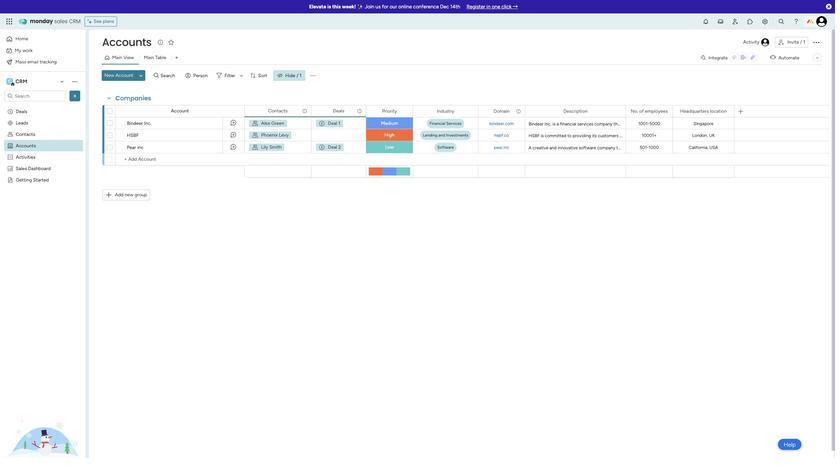 Task type: describe. For each thing, give the bounding box(es) containing it.
london, uk
[[693, 133, 715, 138]]

to right ways
[[742, 133, 746, 138]]

inc. for bindeer inc. is a financial services company that provides a wide range of banking and investing services to individuals and businesses.
[[545, 122, 552, 127]]

and up including
[[759, 122, 766, 127]]

work
[[22, 48, 33, 53]]

creative
[[533, 145, 549, 150]]

2 vertical spatial of
[[726, 133, 730, 138]]

accounts inside list box
[[16, 143, 36, 148]]

menu image
[[310, 72, 316, 79]]

1 for hide / 1
[[300, 73, 302, 78]]

collapse board header image
[[815, 55, 820, 60]]

activity button
[[741, 37, 773, 48]]

deal 2 element
[[316, 143, 344, 151]]

deal 1 element
[[316, 120, 343, 128]]

industry
[[437, 108, 454, 114]]

1 horizontal spatial a
[[641, 122, 643, 127]]

account inside button
[[115, 73, 133, 78]]

501-
[[640, 145, 649, 150]]

pear.inc link
[[493, 145, 511, 150]]

/ for invite
[[801, 39, 802, 45]]

activity
[[744, 39, 760, 45]]

deal for deal 2
[[328, 144, 337, 150]]

started
[[33, 177, 49, 183]]

0 vertical spatial with
[[620, 133, 628, 138]]

search everything image
[[778, 18, 785, 25]]

bindeer for bindeer inc.
[[127, 121, 143, 126]]

sales dashboard
[[16, 166, 51, 171]]

dashboard
[[28, 166, 51, 171]]

Accounts field
[[100, 35, 153, 50]]

sales
[[54, 17, 68, 25]]

no.
[[631, 108, 638, 114]]

bindeer for bindeer inc. is a financial services company that provides a wide range of banking and investing services to individuals and businesses.
[[529, 122, 544, 127]]

range
[[654, 122, 666, 127]]

builds
[[626, 145, 637, 150]]

group
[[135, 192, 147, 198]]

→
[[513, 4, 518, 10]]

svg image for lily
[[252, 144, 259, 151]]

week!
[[342, 4, 356, 10]]

investing
[[697, 122, 714, 127]]

501-1000
[[640, 145, 659, 150]]

services
[[446, 121, 462, 126]]

medium
[[381, 121, 398, 126]]

conference
[[413, 4, 439, 10]]

0 vertical spatial accounts
[[102, 35, 152, 50]]

show board description image
[[156, 39, 164, 46]]

low
[[385, 144, 394, 150]]

0 horizontal spatial options image
[[302, 105, 307, 117]]

software
[[437, 145, 454, 150]]

add new group
[[115, 192, 147, 198]]

connect
[[686, 145, 702, 150]]

usa
[[710, 145, 718, 150]]

bindeer.com link
[[488, 121, 515, 126]]

bindeer inc. is a financial services company that provides a wide range of banking and investing services to individuals and businesses.
[[529, 122, 790, 127]]

this
[[332, 4, 341, 10]]

mass email tracking button
[[4, 57, 72, 67]]

other.
[[740, 145, 751, 150]]

alex green
[[261, 121, 284, 126]]

main table button
[[139, 52, 171, 63]]

v2 search image
[[154, 72, 159, 79]]

svg image
[[319, 120, 325, 127]]

options image for no. of employees
[[663, 106, 668, 117]]

home
[[15, 36, 28, 42]]

green
[[271, 121, 284, 126]]

california,
[[689, 145, 709, 150]]

the
[[629, 133, 636, 138]]

1 horizontal spatial with
[[720, 145, 728, 150]]

financial services
[[430, 121, 462, 126]]

plans
[[103, 18, 114, 24]]

is for committed
[[541, 133, 544, 138]]

each
[[729, 145, 739, 150]]

1 vertical spatial account
[[171, 108, 189, 114]]

deal for deal 1
[[328, 121, 337, 126]]

see plans button
[[85, 16, 117, 27]]

deal 1
[[328, 121, 340, 126]]

main for main view
[[112, 55, 122, 60]]

california, usa
[[689, 145, 718, 150]]

add new group button
[[102, 190, 150, 200]]

dec
[[440, 4, 449, 10]]

hide / 1
[[285, 73, 302, 78]]

person
[[193, 73, 208, 78]]

my
[[15, 48, 21, 53]]

hsbf is committed to providing its customers with the best possible experience, and offers a variety of ways to bank, including online, mobile, and in-branch.
[[529, 133, 835, 138]]

mobile,
[[791, 133, 806, 138]]

contacts inside list box
[[16, 131, 35, 137]]

lily smith
[[261, 144, 282, 150]]

individuals
[[738, 122, 758, 127]]

1 vertical spatial company
[[597, 145, 616, 150]]

1 vertical spatial that
[[617, 145, 625, 150]]

0 vertical spatial crm
[[69, 17, 81, 25]]

svg image for phoenix
[[252, 132, 259, 139]]

invite / 1
[[788, 39, 806, 45]]

elevate is this week! ✨ join us for our online conference dec 14th
[[309, 4, 460, 10]]

to up ways
[[732, 122, 737, 127]]

register in one click → link
[[467, 4, 518, 10]]

help button
[[778, 439, 802, 450]]

to down financial
[[568, 133, 572, 138]]

and left in- on the top right of page
[[807, 133, 814, 138]]

5000
[[650, 121, 661, 126]]

virtually
[[703, 145, 719, 150]]

add to favorites image
[[168, 39, 174, 45]]

innovative
[[558, 145, 578, 150]]

1 for invite / 1
[[804, 39, 806, 45]]

getting
[[16, 177, 32, 183]]

column information image for contacts
[[302, 108, 308, 114]]

experience,
[[664, 133, 686, 138]]

hsbf.co link
[[493, 133, 510, 138]]

see plans
[[94, 18, 114, 24]]

see
[[94, 18, 102, 24]]

software
[[579, 145, 596, 150]]

london,
[[693, 133, 708, 138]]

of inside field
[[640, 108, 644, 114]]

lily smith element
[[249, 143, 285, 151]]

inbox image
[[718, 18, 724, 25]]

inc. for bindeer inc.
[[144, 121, 152, 126]]

view
[[123, 55, 134, 60]]

solutions
[[638, 145, 656, 150]]

apps image
[[747, 18, 754, 25]]

contacts inside field
[[268, 108, 288, 114]]

lending
[[423, 133, 438, 138]]

0 horizontal spatial a
[[557, 122, 559, 127]]

elevate
[[309, 4, 326, 10]]

hsbf for hsbf
[[127, 133, 139, 138]]

1 horizontal spatial of
[[667, 122, 671, 127]]

Companies field
[[114, 94, 153, 103]]

main view
[[112, 55, 134, 60]]

is for this
[[327, 4, 331, 10]]

and down committed
[[550, 145, 557, 150]]

including
[[759, 133, 777, 138]]

in-
[[815, 133, 820, 138]]

main for main table
[[144, 55, 154, 60]]

Contacts field
[[267, 107, 289, 115]]

offers
[[696, 133, 707, 138]]

us
[[376, 4, 381, 10]]

people
[[672, 145, 685, 150]]

person button
[[183, 70, 212, 81]]

leads
[[16, 120, 28, 126]]



Task type: locate. For each thing, give the bounding box(es) containing it.
0 horizontal spatial main
[[112, 55, 122, 60]]

1 horizontal spatial crm
[[69, 17, 81, 25]]

2 vertical spatial is
[[541, 133, 544, 138]]

+ Add Account text field
[[119, 155, 241, 164]]

svg image inside deal 2 element
[[319, 144, 325, 151]]

customers
[[598, 133, 619, 138]]

1 horizontal spatial contacts
[[268, 108, 288, 114]]

add view image
[[175, 55, 178, 60]]

column information image for deals
[[357, 108, 362, 114]]

deal right svg image
[[328, 121, 337, 126]]

2 horizontal spatial a
[[708, 133, 711, 138]]

accounts up activities
[[16, 143, 36, 148]]

my work
[[15, 48, 33, 53]]

a
[[529, 145, 532, 150]]

svg image
[[252, 120, 259, 127], [252, 132, 259, 139], [252, 144, 259, 151], [319, 144, 325, 151]]

main left table
[[144, 55, 154, 60]]

1 vertical spatial contacts
[[16, 131, 35, 137]]

column information image right domain field
[[516, 109, 521, 114]]

hsbf for hsbf is committed to providing its customers with the best possible experience, and offers a variety of ways to bank, including online, mobile, and in-branch.
[[529, 133, 540, 138]]

phoenix
[[261, 132, 278, 138]]

svg image inside alex green 'element'
[[252, 120, 259, 127]]

services up providing
[[578, 122, 594, 127]]

1 horizontal spatial /
[[801, 39, 802, 45]]

possible
[[647, 133, 663, 138]]

1 horizontal spatial hsbf
[[529, 133, 540, 138]]

0 vertical spatial /
[[801, 39, 802, 45]]

accounts up view
[[102, 35, 152, 50]]

a right offers
[[708, 133, 711, 138]]

help
[[784, 441, 796, 448]]

account
[[115, 73, 133, 78], [171, 108, 189, 114]]

1 vertical spatial 1
[[300, 73, 302, 78]]

financial
[[430, 121, 445, 126]]

options image right priority field
[[404, 106, 408, 117]]

1 horizontal spatial 1
[[338, 121, 340, 126]]

workspace image
[[6, 78, 13, 85]]

1 vertical spatial crm
[[15, 78, 27, 85]]

singapore
[[694, 121, 714, 126]]

with
[[620, 133, 628, 138], [720, 145, 728, 150]]

Domain field
[[492, 108, 512, 115]]

deal
[[328, 121, 337, 126], [328, 144, 337, 150]]

0 horizontal spatial of
[[640, 108, 644, 114]]

workspace selection element
[[6, 78, 28, 86]]

svg image inside phoenix levy 'element'
[[252, 132, 259, 139]]

0 horizontal spatial accounts
[[16, 143, 36, 148]]

0 horizontal spatial column information image
[[302, 108, 308, 114]]

0 horizontal spatial deals
[[16, 108, 27, 114]]

committed
[[545, 133, 567, 138]]

bindeer up pear inc
[[127, 121, 143, 126]]

phoenix levy
[[261, 132, 289, 138]]

0 vertical spatial 1
[[804, 39, 806, 45]]

0 horizontal spatial /
[[297, 73, 299, 78]]

1 horizontal spatial column information image
[[357, 108, 362, 114]]

my work button
[[4, 45, 72, 56]]

add
[[115, 192, 123, 198]]

1 inside button
[[804, 39, 806, 45]]

1001-5000
[[639, 121, 661, 126]]

pear
[[127, 145, 136, 150]]

1 horizontal spatial is
[[541, 133, 544, 138]]

1 horizontal spatial accounts
[[102, 35, 152, 50]]

1 horizontal spatial options image
[[404, 106, 408, 117]]

0 vertical spatial deal
[[328, 121, 337, 126]]

crm right workspace image
[[15, 78, 27, 85]]

1 services from the left
[[578, 122, 594, 127]]

options image for priority
[[404, 106, 408, 117]]

/ right invite
[[801, 39, 802, 45]]

column information image right deals field
[[357, 108, 362, 114]]

headquarters
[[680, 108, 709, 114]]

1 horizontal spatial account
[[171, 108, 189, 114]]

lottie animation element
[[0, 391, 86, 458]]

that left builds on the right top
[[617, 145, 625, 150]]

inc. down companies field
[[144, 121, 152, 126]]

company up customers
[[595, 122, 613, 127]]

autopilot image
[[770, 53, 776, 62]]

emails settings image
[[762, 18, 769, 25]]

0 vertical spatial company
[[595, 122, 613, 127]]

select product image
[[6, 18, 13, 25]]

monday
[[30, 17, 53, 25]]

invite
[[788, 39, 799, 45]]

2 horizontal spatial column information image
[[516, 109, 521, 114]]

2 main from the left
[[144, 55, 154, 60]]

crm
[[69, 17, 81, 25], [15, 78, 27, 85]]

Deals field
[[331, 107, 346, 115]]

deals inside field
[[333, 108, 345, 114]]

2 horizontal spatial 1
[[804, 39, 806, 45]]

options image
[[302, 105, 307, 117], [404, 106, 408, 117], [663, 106, 668, 117]]

hsbf
[[127, 133, 139, 138], [529, 133, 540, 138]]

a creative and innovative software company that builds solutions to help people connect virtually with each other.
[[529, 145, 751, 150]]

1 horizontal spatial services
[[715, 122, 731, 127]]

priority
[[382, 108, 397, 114]]

1 vertical spatial is
[[553, 122, 556, 127]]

svg image for alex
[[252, 120, 259, 127]]

and right "lending"
[[439, 133, 445, 138]]

list box
[[0, 104, 86, 276]]

/ right hide
[[297, 73, 299, 78]]

high
[[385, 132, 395, 138]]

/ for hide
[[297, 73, 299, 78]]

banking
[[672, 122, 687, 127]]

of right no.
[[640, 108, 644, 114]]

contacts up green
[[268, 108, 288, 114]]

with right the usa
[[720, 145, 728, 150]]

arrow down image
[[237, 72, 246, 80]]

1 right hide
[[300, 73, 302, 78]]

1
[[804, 39, 806, 45], [300, 73, 302, 78], [338, 121, 340, 126]]

one
[[492, 4, 500, 10]]

column information image
[[302, 108, 308, 114], [357, 108, 362, 114], [516, 109, 521, 114]]

no. of employees
[[631, 108, 668, 114]]

deals
[[333, 108, 345, 114], [16, 108, 27, 114]]

deal left 2
[[328, 144, 337, 150]]

No. of employees field
[[629, 108, 670, 115]]

inc.
[[144, 121, 152, 126], [545, 122, 552, 127]]

invite members image
[[732, 18, 739, 25]]

is left this
[[327, 4, 331, 10]]

smith
[[269, 144, 282, 150]]

tracking
[[40, 59, 57, 65]]

branch.
[[820, 133, 835, 138]]

hsbf.co
[[495, 133, 509, 138]]

angle down image
[[139, 73, 143, 78]]

/ inside button
[[801, 39, 802, 45]]

1 horizontal spatial bindeer
[[529, 122, 544, 127]]

and left offers
[[687, 133, 695, 138]]

levy
[[279, 132, 289, 138]]

hsbf up a
[[529, 133, 540, 138]]

main inside main view button
[[112, 55, 122, 60]]

crm inside workspace selection 'element'
[[15, 78, 27, 85]]

bindeer up creative
[[529, 122, 544, 127]]

1 vertical spatial /
[[297, 73, 299, 78]]

contacts down leads
[[16, 131, 35, 137]]

mass email tracking
[[15, 59, 57, 65]]

Search field
[[159, 71, 179, 80]]

0 horizontal spatial hsbf
[[127, 133, 139, 138]]

1 deal from the top
[[328, 121, 337, 126]]

join
[[365, 4, 374, 10]]

lottie animation image
[[0, 391, 86, 458]]

to left help
[[657, 145, 661, 150]]

2 horizontal spatial options image
[[663, 106, 668, 117]]

home button
[[4, 34, 72, 44]]

1 vertical spatial accounts
[[16, 143, 36, 148]]

a left wide
[[641, 122, 643, 127]]

0 horizontal spatial account
[[115, 73, 133, 78]]

automate
[[779, 55, 800, 61]]

column information image for domain
[[516, 109, 521, 114]]

svg image inside lily smith element
[[252, 144, 259, 151]]

✨
[[357, 4, 364, 10]]

1 vertical spatial with
[[720, 145, 728, 150]]

hsbf up pear
[[127, 133, 139, 138]]

0 horizontal spatial with
[[620, 133, 628, 138]]

and right banking
[[688, 122, 695, 127]]

bindeer
[[127, 121, 143, 126], [529, 122, 544, 127]]

0 horizontal spatial is
[[327, 4, 331, 10]]

main left view
[[112, 55, 122, 60]]

notifications image
[[703, 18, 709, 25]]

svg image left alex
[[252, 120, 259, 127]]

column information image right contacts field
[[302, 108, 308, 114]]

inc. up committed
[[545, 122, 552, 127]]

crm right sales
[[69, 17, 81, 25]]

0 vertical spatial contacts
[[268, 108, 288, 114]]

filter
[[225, 73, 235, 78]]

0 horizontal spatial contacts
[[16, 131, 35, 137]]

option
[[0, 105, 86, 107]]

is up committed
[[553, 122, 556, 127]]

hide
[[285, 73, 295, 78]]

svg image for deal
[[319, 144, 325, 151]]

sort
[[258, 73, 267, 78]]

main view button
[[102, 52, 139, 63]]

main inside main table button
[[144, 55, 154, 60]]

alex green element
[[249, 120, 287, 128]]

sales
[[16, 166, 27, 171]]

workspace options image
[[72, 78, 78, 85]]

deals up 'deal 1' at the left
[[333, 108, 345, 114]]

options image
[[813, 38, 821, 46], [72, 93, 78, 99], [357, 105, 361, 117], [516, 106, 520, 117], [725, 106, 730, 117]]

1 main from the left
[[112, 55, 122, 60]]

2 horizontal spatial of
[[726, 133, 730, 138]]

domain
[[494, 108, 510, 114]]

0 horizontal spatial inc.
[[144, 121, 152, 126]]

2 vertical spatial 1
[[338, 121, 340, 126]]

public dashboard image
[[7, 165, 13, 172]]

svg image left deal 2
[[319, 144, 325, 151]]

is up creative
[[541, 133, 544, 138]]

main table
[[144, 55, 166, 60]]

1 horizontal spatial deals
[[333, 108, 345, 114]]

2 services from the left
[[715, 122, 731, 127]]

deal 2
[[328, 144, 341, 150]]

0 vertical spatial is
[[327, 4, 331, 10]]

alex
[[261, 121, 270, 126]]

1 horizontal spatial main
[[144, 55, 154, 60]]

pear.inc
[[494, 145, 510, 150]]

Search in workspace field
[[14, 92, 56, 100]]

table
[[155, 55, 166, 60]]

company
[[595, 122, 613, 127], [597, 145, 616, 150]]

0 vertical spatial that
[[614, 122, 622, 127]]

1 horizontal spatial inc.
[[545, 122, 552, 127]]

1 down deals field
[[338, 121, 340, 126]]

list box containing deals
[[0, 104, 86, 276]]

of left ways
[[726, 133, 730, 138]]

its
[[592, 133, 597, 138]]

register
[[467, 4, 486, 10]]

that left provides
[[614, 122, 622, 127]]

phoenix levy element
[[249, 131, 292, 139]]

of right range
[[667, 122, 671, 127]]

2
[[338, 144, 341, 150]]

lending and investments
[[423, 133, 468, 138]]

new
[[125, 192, 133, 198]]

deals inside list box
[[16, 108, 27, 114]]

0 horizontal spatial 1
[[300, 73, 302, 78]]

that
[[614, 122, 622, 127], [617, 145, 625, 150]]

Headquarters location field
[[679, 108, 729, 115]]

svg image left phoenix
[[252, 132, 259, 139]]

14th
[[450, 4, 460, 10]]

getting started
[[16, 177, 49, 183]]

company down customers
[[597, 145, 616, 150]]

a left financial
[[557, 122, 559, 127]]

new account
[[104, 73, 133, 78]]

2 horizontal spatial is
[[553, 122, 556, 127]]

register in one click →
[[467, 4, 518, 10]]

deals up leads
[[16, 108, 27, 114]]

christina overa image
[[817, 16, 827, 27]]

Description field
[[562, 108, 589, 115]]

click
[[502, 4, 512, 10]]

0 vertical spatial account
[[115, 73, 133, 78]]

0 horizontal spatial crm
[[15, 78, 27, 85]]

new account button
[[102, 70, 136, 81]]

headquarters location
[[680, 108, 727, 114]]

with left the
[[620, 133, 628, 138]]

services up variety
[[715, 122, 731, 127]]

help image
[[793, 18, 800, 25]]

0 horizontal spatial bindeer
[[127, 121, 143, 126]]

2 deal from the top
[[328, 144, 337, 150]]

svg image left "lily"
[[252, 144, 259, 151]]

1 right invite
[[804, 39, 806, 45]]

Priority field
[[380, 108, 399, 115]]

bindeer.com
[[490, 121, 514, 126]]

sort button
[[248, 70, 271, 81]]

options image up range
[[663, 106, 668, 117]]

dapulse integrations image
[[701, 55, 706, 60]]

Industry field
[[435, 108, 456, 115]]

inc
[[137, 145, 144, 150]]

of
[[640, 108, 644, 114], [667, 122, 671, 127], [726, 133, 730, 138]]

bindeer inc.
[[127, 121, 152, 126]]

1 vertical spatial of
[[667, 122, 671, 127]]

email
[[27, 59, 38, 65]]

options image right contacts field
[[302, 105, 307, 117]]

1 vertical spatial deal
[[328, 144, 337, 150]]

c
[[8, 79, 11, 84]]

public board image
[[7, 177, 13, 183]]

best
[[637, 133, 646, 138]]

services
[[578, 122, 594, 127], [715, 122, 731, 127]]

0 horizontal spatial services
[[578, 122, 594, 127]]

0 vertical spatial of
[[640, 108, 644, 114]]



Task type: vqa. For each thing, say whether or not it's contained in the screenshot.
Save
no



